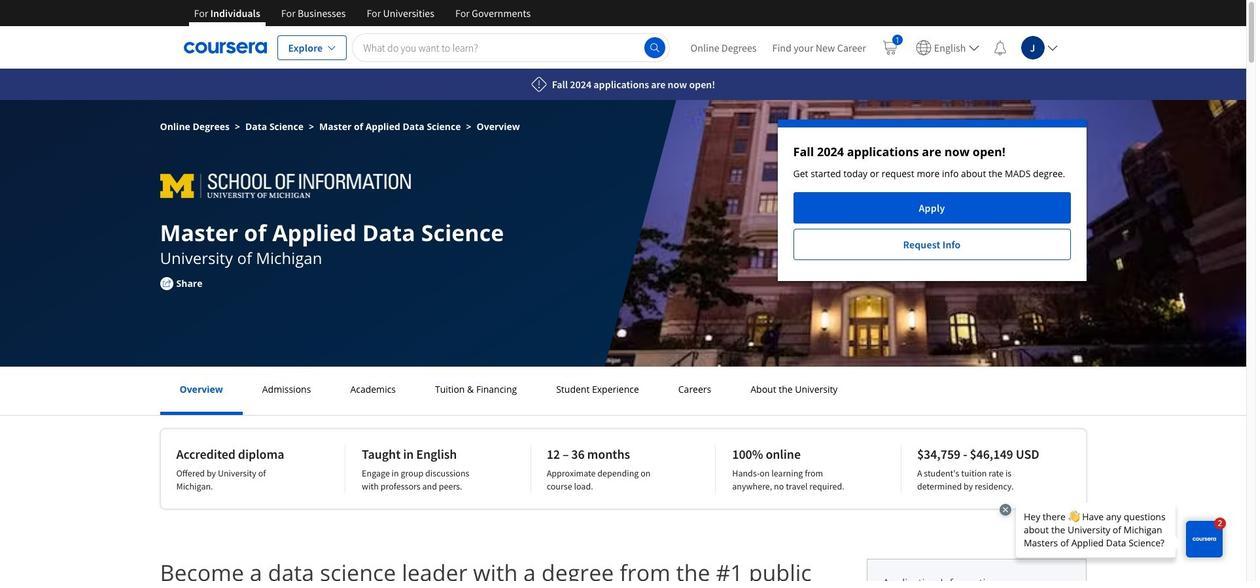 Task type: vqa. For each thing, say whether or not it's contained in the screenshot.
"EXAM" to the top
no



Task type: describe. For each thing, give the bounding box(es) containing it.
What do you want to learn? text field
[[352, 33, 670, 62]]

shopping cart: 1 item element
[[882, 34, 903, 55]]

banner navigation
[[184, 0, 541, 36]]

coursera image
[[184, 37, 267, 58]]

university of michigan image
[[160, 167, 419, 198]]



Task type: locate. For each thing, give the bounding box(es) containing it.
menu
[[683, 26, 1063, 69]]

None search field
[[352, 33, 670, 62]]



